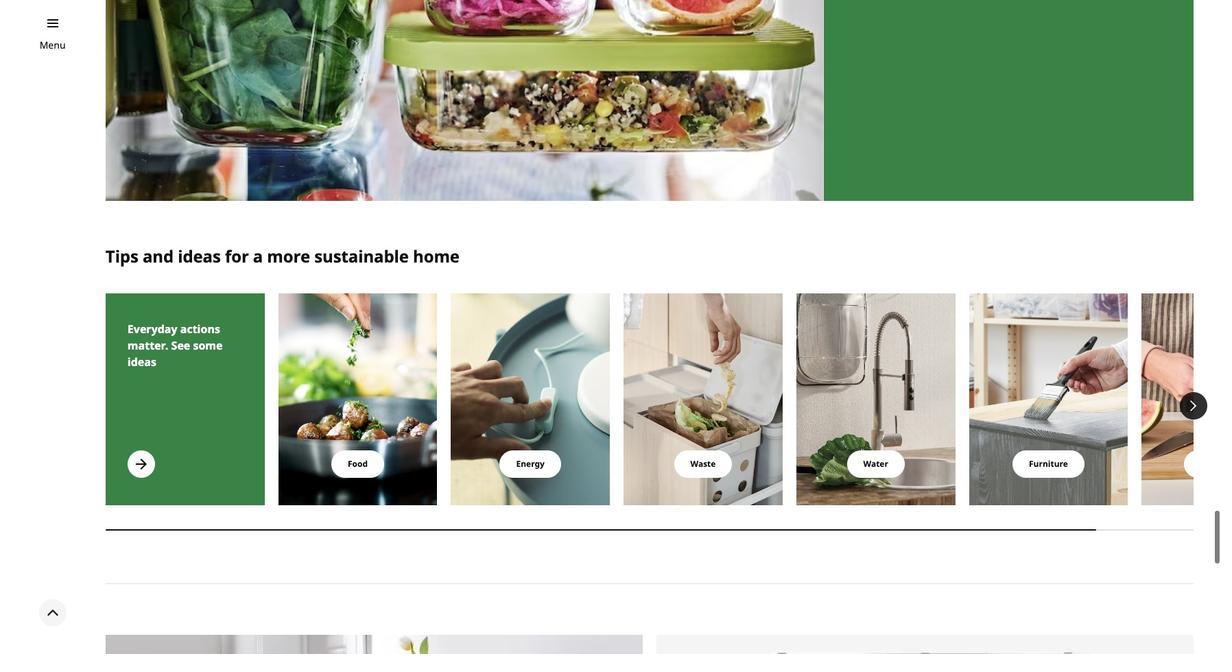Task type: describe. For each thing, give the bounding box(es) containing it.
more
[[267, 245, 310, 268]]

everyday actions matter. see some ideas link
[[106, 294, 265, 506]]

storage containger image
[[106, 0, 824, 201]]

tips and ideas for a more sustainable home
[[106, 245, 460, 268]]

furniture list item
[[969, 294, 1128, 506]]

stainless steel vimmern kitchen mixer faucet with handspray at a round boholmen inset sink, green leaves on the edge. image
[[797, 294, 956, 506]]

a
[[253, 245, 263, 268]]

home
[[413, 245, 460, 268]]

furniture button
[[1013, 451, 1085, 478]]

a person's finger presses the on/off switch on the cord of a white led work lamp on a light-blue tray table. image
[[451, 294, 610, 506]]

a person adds a vegetable peel to a brown-paper food waste bag in a hållbar waste sorting bin within a high maximera drawer. image
[[624, 294, 783, 506]]

a person's hand holds a paintbrush and applies gray paint to the top surface of a piece of untreated pine furniture. image
[[969, 294, 1128, 506]]

see
[[171, 338, 190, 353]]

water list item
[[797, 294, 956, 506]]

everyday actions matter. see some ideas
[[128, 322, 223, 370]]

furniture
[[1029, 458, 1068, 470]]

matter.
[[128, 338, 168, 353]]

some
[[193, 338, 223, 353]]

actions
[[180, 322, 220, 337]]

menu
[[40, 38, 66, 51]]

energy button
[[500, 451, 561, 478]]

energy list item
[[451, 294, 610, 506]]

a person sprinkles chopped green herbs on to huvudroll plant balls in a ikea 365+ frying pan on a hob. image
[[278, 294, 437, 506]]

and
[[143, 245, 174, 268]]



Task type: vqa. For each thing, say whether or not it's contained in the screenshot.
organizers
no



Task type: locate. For each thing, give the bounding box(es) containing it.
list item
[[1142, 294, 1222, 506]]

for
[[225, 245, 249, 268]]

waste
[[691, 458, 716, 470]]

water
[[864, 458, 889, 470]]

0 vertical spatial ideas
[[178, 245, 221, 268]]

a person places a turquoise, silicone, övermätt food cover on a glass of chopped watermelon that stands on a chopping board. image
[[1142, 294, 1222, 506]]

ideas inside everyday actions matter. see some ideas
[[128, 355, 156, 370]]

waste button
[[674, 451, 733, 478]]

menu button
[[40, 38, 66, 53]]

food
[[348, 458, 368, 470]]

everyday
[[128, 322, 177, 337]]

food list item
[[278, 294, 437, 506]]

sustainable
[[314, 245, 409, 268]]

ideas down matter. on the bottom of the page
[[128, 355, 156, 370]]

ideas left for
[[178, 245, 221, 268]]

1 horizontal spatial ideas
[[178, 245, 221, 268]]

food button
[[331, 451, 384, 478]]

1 vertical spatial ideas
[[128, 355, 156, 370]]

waste list item
[[624, 294, 783, 506]]

everyday actions matter. see some ideas list item
[[106, 294, 265, 506]]

ideas
[[178, 245, 221, 268], [128, 355, 156, 370]]

scrollbar
[[106, 522, 1194, 539]]

0 horizontal spatial ideas
[[128, 355, 156, 370]]

ikea expands recall of lettan mirrors image
[[657, 635, 1194, 655]]

energy
[[516, 458, 545, 470]]

water button
[[847, 451, 905, 478]]

link to chest and dresser recall image
[[106, 635, 643, 655]]

tips
[[106, 245, 138, 268]]



